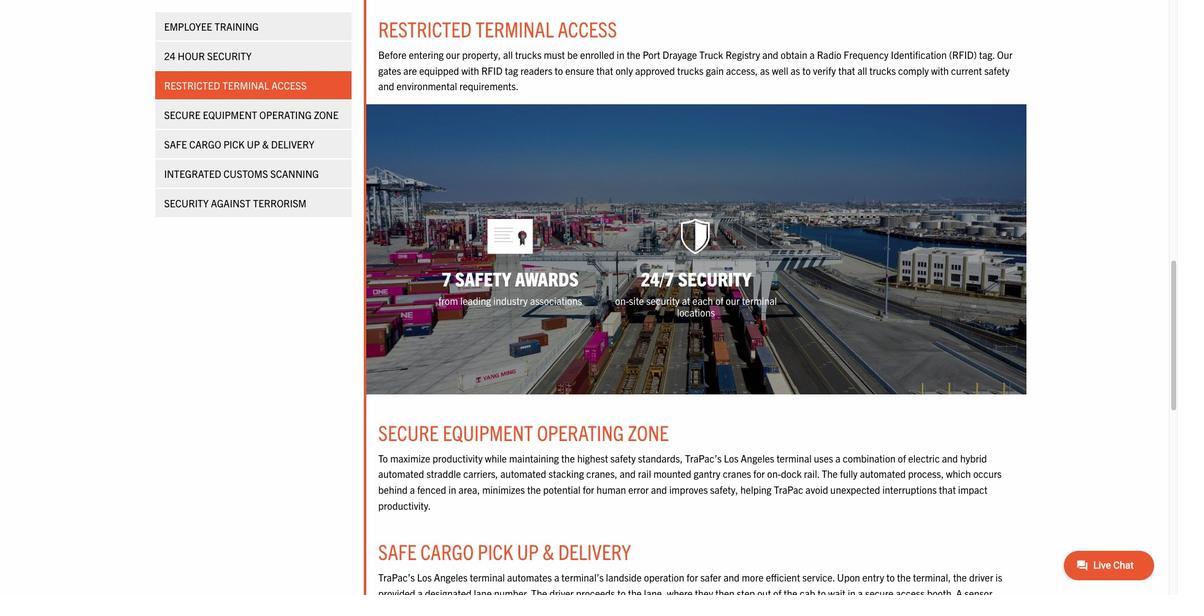 Task type: describe. For each thing, give the bounding box(es) containing it.
1 horizontal spatial restricted terminal access
[[378, 15, 617, 42]]

1 vertical spatial secure equipment operating zone
[[378, 419, 669, 445]]

potential
[[543, 484, 581, 496]]

24 hour security link
[[155, 42, 351, 70]]

24/7 security on-site security at each of our terminal locations
[[615, 267, 777, 318]]

for inside trapac's los angeles terminal automates a terminal's landside operation for safer and more efficient service. upon entry to the terminal, the driver is provided a designated lane number. the driver proceeds to the lane, where they then step out of the cab to wait in a secure access booth. a senso
[[687, 571, 698, 584]]

0 vertical spatial restricted
[[378, 15, 472, 42]]

of inside 24/7 security on-site security at each of our terminal locations
[[715, 294, 724, 307]]

the inside before entering our property, all trucks must be enrolled in the port drayage truck registry and obtain a radio frequency identification (rfid) tag. our gates are equipped with rfid tag readers to ensure that only approved trucks gain access, as well as to verify that all trucks comply with current safety and environmental requirements.
[[627, 49, 641, 61]]

wait
[[828, 587, 846, 595]]

that inside to maximize productivity while maintaining the highest safety standards, trapac's los angeles terminal uses a combination of electric and hybrid automated straddle carriers, automated stacking cranes, and rail mounted gantry cranes for on-dock rail. the fully automated process, which occurs behind a fenced in area, minimizes the potential for human error and improves safety, helping trapac avoid unexpected interruptions that impact productivity.
[[939, 484, 956, 496]]

readers
[[520, 64, 552, 77]]

automates
[[507, 571, 552, 584]]

1 horizontal spatial safe
[[378, 538, 417, 565]]

leading
[[460, 294, 491, 307]]

maintaining
[[509, 452, 559, 464]]

integrated customs scanning
[[164, 168, 319, 180]]

improves
[[669, 484, 708, 496]]

entering
[[409, 49, 444, 61]]

the inside to maximize productivity while maintaining the highest safety standards, trapac's los angeles terminal uses a combination of electric and hybrid automated straddle carriers, automated stacking cranes, and rail mounted gantry cranes for on-dock rail. the fully automated process, which occurs behind a fenced in area, minimizes the potential for human error and improves safety, helping trapac avoid unexpected interruptions that impact productivity.
[[822, 468, 838, 480]]

to down landside
[[617, 587, 626, 595]]

well
[[772, 64, 788, 77]]

1 vertical spatial pick
[[478, 538, 513, 565]]

the down efficient
[[784, 587, 798, 595]]

and down gates at the top left of the page
[[378, 80, 394, 92]]

approved
[[635, 64, 675, 77]]

property,
[[462, 49, 501, 61]]

1 with from the left
[[461, 64, 479, 77]]

only
[[616, 64, 633, 77]]

to left 'verify'
[[802, 64, 811, 77]]

fenced
[[417, 484, 446, 496]]

1 horizontal spatial that
[[838, 64, 855, 77]]

are
[[403, 64, 417, 77]]

behind
[[378, 484, 408, 496]]

number.
[[494, 587, 529, 595]]

1 vertical spatial security
[[164, 197, 209, 209]]

restricted terminal access link
[[155, 71, 351, 99]]

trapac's los angeles terminal automates a terminal's landside operation for safer and more efficient service. upon entry to the terminal, the driver is provided a designated lane number. the driver proceeds to the lane, where they then step out of the cab to wait in a secure access booth. a senso
[[378, 571, 1002, 595]]

carriers,
[[463, 468, 498, 480]]

(rfid)
[[949, 49, 977, 61]]

out
[[757, 587, 771, 595]]

0 horizontal spatial delivery
[[271, 138, 314, 150]]

secure
[[865, 587, 894, 595]]

safety
[[455, 267, 511, 291]]

upon
[[837, 571, 860, 584]]

employee
[[164, 20, 212, 33]]

associations
[[530, 294, 582, 307]]

3 automated from the left
[[860, 468, 906, 480]]

provided
[[378, 587, 415, 595]]

trapac's inside to maximize productivity while maintaining the highest safety standards, trapac's los angeles terminal uses a combination of electric and hybrid automated straddle carriers, automated stacking cranes, and rail mounted gantry cranes for on-dock rail. the fully automated process, which occurs behind a fenced in area, minimizes the potential for human error and improves safety, helping trapac avoid unexpected interruptions that impact productivity.
[[685, 452, 722, 464]]

fully
[[840, 468, 858, 480]]

gates
[[378, 64, 401, 77]]

on- inside to maximize productivity while maintaining the highest safety standards, trapac's los angeles terminal uses a combination of electric and hybrid automated straddle carriers, automated stacking cranes, and rail mounted gantry cranes for on-dock rail. the fully automated process, which occurs behind a fenced in area, minimizes the potential for human error and improves safety, helping trapac avoid unexpected interruptions that impact productivity.
[[767, 468, 781, 480]]

1 horizontal spatial safe cargo pick up & delivery
[[378, 538, 631, 565]]

to down service.
[[818, 587, 826, 595]]

rail
[[638, 468, 651, 480]]

lane,
[[644, 587, 665, 595]]

access
[[896, 587, 925, 595]]

the down landside
[[628, 587, 642, 595]]

0 vertical spatial security
[[207, 50, 252, 62]]

a right provided
[[418, 587, 423, 595]]

before
[[378, 49, 407, 61]]

1 vertical spatial up
[[517, 538, 539, 565]]

the inside trapac's los angeles terminal automates a terminal's landside operation for safer and more efficient service. upon entry to the terminal, the driver is provided a designated lane number. the driver proceeds to the lane, where they then step out of the cab to wait in a secure access booth. a senso
[[531, 587, 547, 595]]

1 horizontal spatial secure
[[378, 419, 439, 445]]

and left rail
[[620, 468, 636, 480]]

radio
[[817, 49, 842, 61]]

rail.
[[804, 468, 820, 480]]

access,
[[726, 64, 758, 77]]

cab
[[800, 587, 815, 595]]

0 horizontal spatial driver
[[550, 587, 574, 595]]

1 horizontal spatial zone
[[628, 419, 669, 445]]

of inside to maximize productivity while maintaining the highest safety standards, trapac's los angeles terminal uses a combination of electric and hybrid automated straddle carriers, automated stacking cranes, and rail mounted gantry cranes for on-dock rail. the fully automated process, which occurs behind a fenced in area, minimizes the potential for human error and improves safety, helping trapac avoid unexpected interruptions that impact productivity.
[[898, 452, 906, 464]]

unexpected
[[830, 484, 880, 496]]

0 vertical spatial safe cargo pick up & delivery
[[164, 138, 314, 150]]

0 vertical spatial access
[[558, 15, 617, 42]]

training
[[214, 20, 259, 33]]

which
[[946, 468, 971, 480]]

1 horizontal spatial trucks
[[677, 64, 704, 77]]

1 vertical spatial delivery
[[558, 538, 631, 565]]

gantry
[[694, 468, 721, 480]]

registry
[[726, 49, 760, 61]]

stacking
[[549, 468, 584, 480]]

straddle
[[426, 468, 461, 480]]

our inside before entering our property, all trucks must be enrolled in the port drayage truck registry and obtain a radio frequency identification (rfid) tag. our gates are equipped with rfid tag readers to ensure that only approved trucks gain access, as well as to verify that all trucks comply with current safety and environmental requirements.
[[446, 49, 460, 61]]

0 horizontal spatial secure equipment operating zone
[[164, 109, 339, 121]]

7 safety awards from leading industry associations
[[438, 267, 582, 307]]

los inside trapac's los angeles terminal automates a terminal's landside operation for safer and more efficient service. upon entry to the terminal, the driver is provided a designated lane number. the driver proceeds to the lane, where they then step out of the cab to wait in a secure access booth. a senso
[[417, 571, 432, 584]]

the up a
[[953, 571, 967, 584]]

0 vertical spatial safe
[[164, 138, 187, 150]]

angeles inside trapac's los angeles terminal automates a terminal's landside operation for safer and more efficient service. upon entry to the terminal, the driver is provided a designated lane number. the driver proceeds to the lane, where they then step out of the cab to wait in a secure access booth. a senso
[[434, 571, 468, 584]]

gain
[[706, 64, 724, 77]]

0 vertical spatial up
[[247, 138, 260, 150]]

entry
[[862, 571, 884, 584]]

1 as from the left
[[760, 64, 770, 77]]

safe cargo pick up & delivery link
[[155, 130, 351, 158]]

a right uses
[[836, 452, 841, 464]]

on- inside 24/7 security on-site security at each of our terminal locations
[[615, 294, 629, 307]]

hour
[[178, 50, 205, 62]]

1 horizontal spatial terminal
[[476, 15, 554, 42]]

proceeds
[[576, 587, 615, 595]]

error
[[628, 484, 649, 496]]

2 as from the left
[[791, 64, 800, 77]]

safety inside to maximize productivity while maintaining the highest safety standards, trapac's los angeles terminal uses a combination of electric and hybrid automated straddle carriers, automated stacking cranes, and rail mounted gantry cranes for on-dock rail. the fully automated process, which occurs behind a fenced in area, minimizes the potential for human error and improves safety, helping trapac avoid unexpected interruptions that impact productivity.
[[610, 452, 636, 464]]

24/7
[[641, 267, 674, 291]]

1 horizontal spatial all
[[858, 64, 867, 77]]

security
[[646, 294, 680, 307]]

a left terminal's
[[554, 571, 559, 584]]

locations
[[677, 306, 715, 318]]

0 vertical spatial cargo
[[189, 138, 221, 150]]

in for operating
[[449, 484, 456, 496]]

equipped
[[419, 64, 459, 77]]

minimizes
[[482, 484, 525, 496]]

avoid
[[806, 484, 828, 496]]

24
[[164, 50, 175, 62]]

operation
[[644, 571, 684, 584]]

standards,
[[638, 452, 683, 464]]

0 vertical spatial for
[[753, 468, 765, 480]]

0 horizontal spatial trucks
[[515, 49, 542, 61]]

and up the "which"
[[942, 452, 958, 464]]

7
[[442, 267, 451, 291]]

efficient
[[766, 571, 800, 584]]

los inside to maximize productivity while maintaining the highest safety standards, trapac's los angeles terminal uses a combination of electric and hybrid automated straddle carriers, automated stacking cranes, and rail mounted gantry cranes for on-dock rail. the fully automated process, which occurs behind a fenced in area, minimizes the potential for human error and improves safety, helping trapac avoid unexpected interruptions that impact productivity.
[[724, 452, 739, 464]]

of inside trapac's los angeles terminal automates a terminal's landside operation for safer and more efficient service. upon entry to the terminal, the driver is provided a designated lane number. the driver proceeds to the lane, where they then step out of the cab to wait in a secure access booth. a senso
[[773, 587, 782, 595]]

operating inside secure equipment operating zone link
[[259, 109, 312, 121]]

and inside trapac's los angeles terminal automates a terminal's landside operation for safer and more efficient service. upon entry to the terminal, the driver is provided a designated lane number. the driver proceeds to the lane, where they then step out of the cab to wait in a secure access booth. a senso
[[724, 571, 740, 584]]

1 vertical spatial restricted
[[164, 79, 220, 91]]

0 horizontal spatial restricted terminal access
[[164, 79, 307, 91]]

mounted
[[653, 468, 691, 480]]

be
[[567, 49, 578, 61]]

truck
[[699, 49, 723, 61]]

hybrid
[[960, 452, 987, 464]]

human
[[597, 484, 626, 496]]

booth.
[[927, 587, 954, 595]]

they
[[695, 587, 713, 595]]

a inside before entering our property, all trucks must be enrolled in the port drayage truck registry and obtain a radio frequency identification (rfid) tag. our gates are equipped with rfid tag readers to ensure that only approved trucks gain access, as well as to verify that all trucks comply with current safety and environmental requirements.
[[810, 49, 815, 61]]

employee training link
[[155, 12, 351, 41]]

obtain
[[781, 49, 807, 61]]

more
[[742, 571, 764, 584]]

area,
[[459, 484, 480, 496]]



Task type: locate. For each thing, give the bounding box(es) containing it.
landside
[[606, 571, 642, 584]]

1 horizontal spatial access
[[558, 15, 617, 42]]

0 horizontal spatial on-
[[615, 294, 629, 307]]

1 vertical spatial driver
[[550, 587, 574, 595]]

to
[[378, 452, 388, 464]]

cranes,
[[586, 468, 618, 480]]

enrolled
[[580, 49, 615, 61]]

0 horizontal spatial access
[[272, 79, 307, 91]]

0 horizontal spatial secure
[[164, 109, 200, 121]]

0 horizontal spatial safe
[[164, 138, 187, 150]]

los up designated
[[417, 571, 432, 584]]

in down upon
[[848, 587, 856, 595]]

against
[[211, 197, 251, 209]]

comply
[[898, 64, 929, 77]]

automated down combination
[[860, 468, 906, 480]]

while
[[485, 452, 507, 464]]

industry
[[493, 294, 528, 307]]

secure equipment operating zone up safe cargo pick up & delivery link
[[164, 109, 339, 121]]

for
[[753, 468, 765, 480], [583, 484, 594, 496], [687, 571, 698, 584]]

1 automated from the left
[[378, 468, 424, 480]]

0 vertical spatial driver
[[969, 571, 993, 584]]

a down upon
[[858, 587, 863, 595]]

0 horizontal spatial of
[[715, 294, 724, 307]]

1 vertical spatial operating
[[537, 419, 624, 445]]

2 horizontal spatial automated
[[860, 468, 906, 480]]

& down secure equipment operating zone link
[[262, 138, 269, 150]]

that down the "which"
[[939, 484, 956, 496]]

integrated customs scanning link
[[155, 160, 351, 188]]

0 vertical spatial restricted terminal access
[[378, 15, 617, 42]]

secure up "maximize"
[[378, 419, 439, 445]]

terminal up dock
[[777, 452, 812, 464]]

automated up behind
[[378, 468, 424, 480]]

cargo up designated
[[421, 538, 474, 565]]

for up they
[[687, 571, 698, 584]]

terminal inside 24/7 security on-site security at each of our terminal locations
[[742, 294, 777, 307]]

safe cargo pick up & delivery
[[164, 138, 314, 150], [378, 538, 631, 565]]

trucks down 'drayage'
[[677, 64, 704, 77]]

0 horizontal spatial in
[[449, 484, 456, 496]]

in up only
[[617, 49, 625, 61]]

restricted terminal access up property,
[[378, 15, 617, 42]]

security inside 24/7 security on-site security at each of our terminal locations
[[678, 267, 752, 291]]

0 vertical spatial secure
[[164, 109, 200, 121]]

at
[[682, 294, 690, 307]]

a
[[956, 587, 962, 595]]

maximize
[[390, 452, 430, 464]]

0 horizontal spatial as
[[760, 64, 770, 77]]

the up access
[[897, 571, 911, 584]]

highest
[[577, 452, 608, 464]]

terminal right each
[[742, 294, 777, 307]]

1 vertical spatial the
[[531, 587, 547, 595]]

to maximize productivity while maintaining the highest safety standards, trapac's los angeles terminal uses a combination of electric and hybrid automated straddle carriers, automated stacking cranes, and rail mounted gantry cranes for on-dock rail. the fully automated process, which occurs behind a fenced in area, minimizes the potential for human error and improves safety, helping trapac avoid unexpected interruptions that impact productivity.
[[378, 452, 1002, 511]]

our inside 24/7 security on-site security at each of our terminal locations
[[726, 294, 740, 307]]

0 horizontal spatial restricted
[[164, 79, 220, 91]]

trapac's up provided
[[378, 571, 415, 584]]

to right entry
[[887, 571, 895, 584]]

terrorism
[[253, 197, 307, 209]]

driver
[[969, 571, 993, 584], [550, 587, 574, 595]]

safe up the integrated
[[164, 138, 187, 150]]

impact
[[958, 484, 988, 496]]

terminal up lane
[[470, 571, 505, 584]]

1 vertical spatial all
[[858, 64, 867, 77]]

1 horizontal spatial up
[[517, 538, 539, 565]]

0 horizontal spatial trapac's
[[378, 571, 415, 584]]

2 vertical spatial for
[[687, 571, 698, 584]]

terminal inside trapac's los angeles terminal automates a terminal's landside operation for safer and more efficient service. upon entry to the terminal, the driver is provided a designated lane number. the driver proceeds to the lane, where they then step out of the cab to wait in a secure access booth. a senso
[[470, 571, 505, 584]]

rfid
[[481, 64, 503, 77]]

& up automates
[[543, 538, 554, 565]]

safe cargo pick up & delivery up automates
[[378, 538, 631, 565]]

secure
[[164, 109, 200, 121], [378, 419, 439, 445]]

that right 'verify'
[[838, 64, 855, 77]]

each
[[693, 294, 713, 307]]

1 horizontal spatial operating
[[537, 419, 624, 445]]

trapac's up gantry
[[685, 452, 722, 464]]

safe up provided
[[378, 538, 417, 565]]

2 vertical spatial in
[[848, 587, 856, 595]]

restricted
[[378, 15, 472, 42], [164, 79, 220, 91]]

1 horizontal spatial safety
[[984, 64, 1010, 77]]

tag
[[505, 64, 518, 77]]

dock
[[781, 468, 802, 480]]

1 horizontal spatial delivery
[[558, 538, 631, 565]]

trapac's inside trapac's los angeles terminal automates a terminal's landside operation for safer and more efficient service. upon entry to the terminal, the driver is provided a designated lane number. the driver proceeds to the lane, where they then step out of the cab to wait in a secure access booth. a senso
[[378, 571, 415, 584]]

1 vertical spatial los
[[417, 571, 432, 584]]

on- left "security"
[[615, 294, 629, 307]]

the left port
[[627, 49, 641, 61]]

0 horizontal spatial our
[[446, 49, 460, 61]]

2 vertical spatial security
[[678, 267, 752, 291]]

that down enrolled
[[596, 64, 613, 77]]

restricted terminal access
[[378, 15, 617, 42], [164, 79, 307, 91]]

must
[[544, 49, 565, 61]]

with down property,
[[461, 64, 479, 77]]

employee training
[[164, 20, 259, 33]]

safe cargo pick up & delivery up integrated customs scanning
[[164, 138, 314, 150]]

terminal's
[[562, 571, 604, 584]]

process,
[[908, 468, 944, 480]]

2 vertical spatial of
[[773, 587, 782, 595]]

trucks down frequency
[[870, 64, 896, 77]]

safe
[[164, 138, 187, 150], [378, 538, 417, 565]]

0 vertical spatial safety
[[984, 64, 1010, 77]]

the up stacking on the left
[[561, 452, 575, 464]]

0 vertical spatial secure equipment operating zone
[[164, 109, 339, 121]]

all down frequency
[[858, 64, 867, 77]]

security against terrorism link
[[155, 189, 351, 217]]

where
[[667, 587, 693, 595]]

then
[[716, 587, 735, 595]]

of right out
[[773, 587, 782, 595]]

1 vertical spatial zone
[[628, 419, 669, 445]]

pick up integrated customs scanning
[[224, 138, 245, 150]]

2 horizontal spatial in
[[848, 587, 856, 595]]

1 vertical spatial in
[[449, 484, 456, 496]]

site
[[629, 294, 644, 307]]

automated
[[378, 468, 424, 480], [500, 468, 546, 480], [860, 468, 906, 480]]

for down cranes,
[[583, 484, 594, 496]]

in inside trapac's los angeles terminal automates a terminal's landside operation for safer and more efficient service. upon entry to the terminal, the driver is provided a designated lane number. the driver proceeds to the lane, where they then step out of the cab to wait in a secure access booth. a senso
[[848, 587, 856, 595]]

the
[[627, 49, 641, 61], [561, 452, 575, 464], [527, 484, 541, 496], [897, 571, 911, 584], [953, 571, 967, 584], [628, 587, 642, 595], [784, 587, 798, 595]]

1 horizontal spatial angeles
[[741, 452, 774, 464]]

to down must at the left of the page
[[555, 64, 563, 77]]

security against terrorism
[[164, 197, 307, 209]]

as right well
[[791, 64, 800, 77]]

restricted up entering
[[378, 15, 472, 42]]

angeles up designated
[[434, 571, 468, 584]]

0 horizontal spatial operating
[[259, 109, 312, 121]]

terminal up the tag
[[476, 15, 554, 42]]

0 vertical spatial of
[[715, 294, 724, 307]]

a up productivity. at the left bottom of page
[[410, 484, 415, 496]]

safety inside before entering our property, all trucks must be enrolled in the port drayage truck registry and obtain a radio frequency identification (rfid) tag. our gates are equipped with rfid tag readers to ensure that only approved trucks gain access, as well as to verify that all trucks comply with current safety and environmental requirements.
[[984, 64, 1010, 77]]

1 horizontal spatial cargo
[[421, 538, 474, 565]]

1 vertical spatial for
[[583, 484, 594, 496]]

security down "training"
[[207, 50, 252, 62]]

the down automates
[[531, 587, 547, 595]]

los
[[724, 452, 739, 464], [417, 571, 432, 584]]

operating down the restricted terminal access link at the top of page
[[259, 109, 312, 121]]

from
[[438, 294, 458, 307]]

of left electric
[[898, 452, 906, 464]]

1 vertical spatial &
[[543, 538, 554, 565]]

customs
[[224, 168, 268, 180]]

access up enrolled
[[558, 15, 617, 42]]

2 horizontal spatial that
[[939, 484, 956, 496]]

up down secure equipment operating zone link
[[247, 138, 260, 150]]

in inside before entering our property, all trucks must be enrolled in the port drayage truck registry and obtain a radio frequency identification (rfid) tag. our gates are equipped with rfid tag readers to ensure that only approved trucks gain access, as well as to verify that all trucks comply with current safety and environmental requirements.
[[617, 49, 625, 61]]

0 horizontal spatial that
[[596, 64, 613, 77]]

driver down terminal's
[[550, 587, 574, 595]]

the down uses
[[822, 468, 838, 480]]

equipment up while
[[443, 419, 533, 445]]

terminal
[[476, 15, 554, 42], [222, 79, 269, 91]]

0 vertical spatial trapac's
[[685, 452, 722, 464]]

0 vertical spatial &
[[262, 138, 269, 150]]

0 horizontal spatial zone
[[314, 109, 339, 121]]

in for pick
[[848, 587, 856, 595]]

our up the equipped
[[446, 49, 460, 61]]

terminal down 24 hour security link
[[222, 79, 269, 91]]

secure equipment operating zone
[[164, 109, 339, 121], [378, 419, 669, 445]]

& inside safe cargo pick up & delivery link
[[262, 138, 269, 150]]

0 vertical spatial operating
[[259, 109, 312, 121]]

terminal,
[[913, 571, 951, 584]]

1 vertical spatial of
[[898, 452, 906, 464]]

1 horizontal spatial in
[[617, 49, 625, 61]]

restricted down hour
[[164, 79, 220, 91]]

security down the integrated
[[164, 197, 209, 209]]

restricted terminal access up secure equipment operating zone link
[[164, 79, 307, 91]]

secure equipment operating zone link
[[155, 101, 351, 129]]

in left area,
[[449, 484, 456, 496]]

for up helping
[[753, 468, 765, 480]]

terminal inside to maximize productivity while maintaining the highest safety standards, trapac's los angeles terminal uses a combination of electric and hybrid automated straddle carriers, automated stacking cranes, and rail mounted gantry cranes for on-dock rail. the fully automated process, which occurs behind a fenced in area, minimizes the potential for human error and improves safety, helping trapac avoid unexpected interruptions that impact productivity.
[[777, 452, 812, 464]]

2 horizontal spatial trucks
[[870, 64, 896, 77]]

angeles inside to maximize productivity while maintaining the highest safety standards, trapac's los angeles terminal uses a combination of electric and hybrid automated straddle carriers, automated stacking cranes, and rail mounted gantry cranes for on-dock rail. the fully automated process, which occurs behind a fenced in area, minimizes the potential for human error and improves safety, helping trapac avoid unexpected interruptions that impact productivity.
[[741, 452, 774, 464]]

terminal
[[742, 294, 777, 307], [777, 452, 812, 464], [470, 571, 505, 584]]

0 vertical spatial los
[[724, 452, 739, 464]]

safety up cranes,
[[610, 452, 636, 464]]

0 horizontal spatial the
[[531, 587, 547, 595]]

interruptions
[[883, 484, 937, 496]]

delivery
[[271, 138, 314, 150], [558, 538, 631, 565]]

current
[[951, 64, 982, 77]]

security up each
[[678, 267, 752, 291]]

24 hour security
[[164, 50, 252, 62]]

ensure
[[565, 64, 594, 77]]

1 vertical spatial on-
[[767, 468, 781, 480]]

zone
[[314, 109, 339, 121], [628, 419, 669, 445]]

access up secure equipment operating zone link
[[272, 79, 307, 91]]

secure equipment operating zone up the maintaining
[[378, 419, 669, 445]]

drayage
[[663, 49, 697, 61]]

1 horizontal spatial los
[[724, 452, 739, 464]]

2 horizontal spatial of
[[898, 452, 906, 464]]

1 horizontal spatial with
[[931, 64, 949, 77]]

and right error
[[651, 484, 667, 496]]

0 horizontal spatial safety
[[610, 452, 636, 464]]

angeles up the cranes
[[741, 452, 774, 464]]

delivery up "scanning"
[[271, 138, 314, 150]]

cargo up the integrated
[[189, 138, 221, 150]]

and up well
[[762, 49, 778, 61]]

trucks
[[515, 49, 542, 61], [677, 64, 704, 77], [870, 64, 896, 77]]

2 vertical spatial terminal
[[470, 571, 505, 584]]

and up then
[[724, 571, 740, 584]]

trucks up readers
[[515, 49, 542, 61]]

1 vertical spatial cargo
[[421, 538, 474, 565]]

up
[[247, 138, 260, 150], [517, 538, 539, 565]]

pick up lane
[[478, 538, 513, 565]]

terminal inside the restricted terminal access link
[[222, 79, 269, 91]]

scanning
[[270, 168, 319, 180]]

the left the potential on the left
[[527, 484, 541, 496]]

identification
[[891, 49, 947, 61]]

safety
[[984, 64, 1010, 77], [610, 452, 636, 464]]

1 horizontal spatial pick
[[478, 538, 513, 565]]

1 vertical spatial angeles
[[434, 571, 468, 584]]

1 horizontal spatial driver
[[969, 571, 993, 584]]

cargo
[[189, 138, 221, 150], [421, 538, 474, 565]]

delivery up terminal's
[[558, 538, 631, 565]]

0 vertical spatial the
[[822, 468, 838, 480]]

0 horizontal spatial with
[[461, 64, 479, 77]]

1 vertical spatial safe cargo pick up & delivery
[[378, 538, 631, 565]]

1 horizontal spatial as
[[791, 64, 800, 77]]

0 vertical spatial zone
[[314, 109, 339, 121]]

occurs
[[973, 468, 1002, 480]]

0 horizontal spatial automated
[[378, 468, 424, 480]]

driver left "is"
[[969, 571, 993, 584]]

as left well
[[760, 64, 770, 77]]

service.
[[803, 571, 835, 584]]

0 horizontal spatial cargo
[[189, 138, 221, 150]]

0 horizontal spatial up
[[247, 138, 260, 150]]

that
[[596, 64, 613, 77], [838, 64, 855, 77], [939, 484, 956, 496]]

our right each
[[726, 294, 740, 307]]

tag.
[[979, 49, 995, 61]]

automated down the maintaining
[[500, 468, 546, 480]]

0 horizontal spatial &
[[262, 138, 269, 150]]

0 horizontal spatial all
[[503, 49, 513, 61]]

verify
[[813, 64, 836, 77]]

2 automated from the left
[[500, 468, 546, 480]]

los up the cranes
[[724, 452, 739, 464]]

our
[[997, 49, 1013, 61]]

2 with from the left
[[931, 64, 949, 77]]

electric
[[908, 452, 940, 464]]

a left radio
[[810, 49, 815, 61]]

of right each
[[715, 294, 724, 307]]

&
[[262, 138, 269, 150], [543, 538, 554, 565]]

is
[[996, 571, 1002, 584]]

cranes
[[723, 468, 751, 480]]

1 vertical spatial safe
[[378, 538, 417, 565]]

0 horizontal spatial for
[[583, 484, 594, 496]]

secure down hour
[[164, 109, 200, 121]]

safety down our
[[984, 64, 1010, 77]]

pick
[[224, 138, 245, 150], [478, 538, 513, 565]]

0 vertical spatial equipment
[[203, 109, 257, 121]]

up up automates
[[517, 538, 539, 565]]

0 vertical spatial angeles
[[741, 452, 774, 464]]

equipment down the restricted terminal access link at the top of page
[[203, 109, 257, 121]]

with down identification
[[931, 64, 949, 77]]

all up the tag
[[503, 49, 513, 61]]

0 horizontal spatial terminal
[[222, 79, 269, 91]]

1 vertical spatial equipment
[[443, 419, 533, 445]]

1 vertical spatial secure
[[378, 419, 439, 445]]

environmental
[[397, 80, 457, 92]]

designated
[[425, 587, 472, 595]]

0 horizontal spatial equipment
[[203, 109, 257, 121]]

in inside to maximize productivity while maintaining the highest safety standards, trapac's los angeles terminal uses a combination of electric and hybrid automated straddle carriers, automated stacking cranes, and rail mounted gantry cranes for on-dock rail. the fully automated process, which occurs behind a fenced in area, minimizes the potential for human error and improves safety, helping trapac avoid unexpected interruptions that impact productivity.
[[449, 484, 456, 496]]

0 horizontal spatial pick
[[224, 138, 245, 150]]

1 vertical spatial restricted terminal access
[[164, 79, 307, 91]]

2 horizontal spatial for
[[753, 468, 765, 480]]

requirements.
[[459, 80, 519, 92]]

0 vertical spatial in
[[617, 49, 625, 61]]

operating up highest
[[537, 419, 624, 445]]

security
[[207, 50, 252, 62], [164, 197, 209, 209], [678, 267, 752, 291]]

on- up trapac
[[767, 468, 781, 480]]



Task type: vqa. For each thing, say whether or not it's contained in the screenshot.
rightmost -
no



